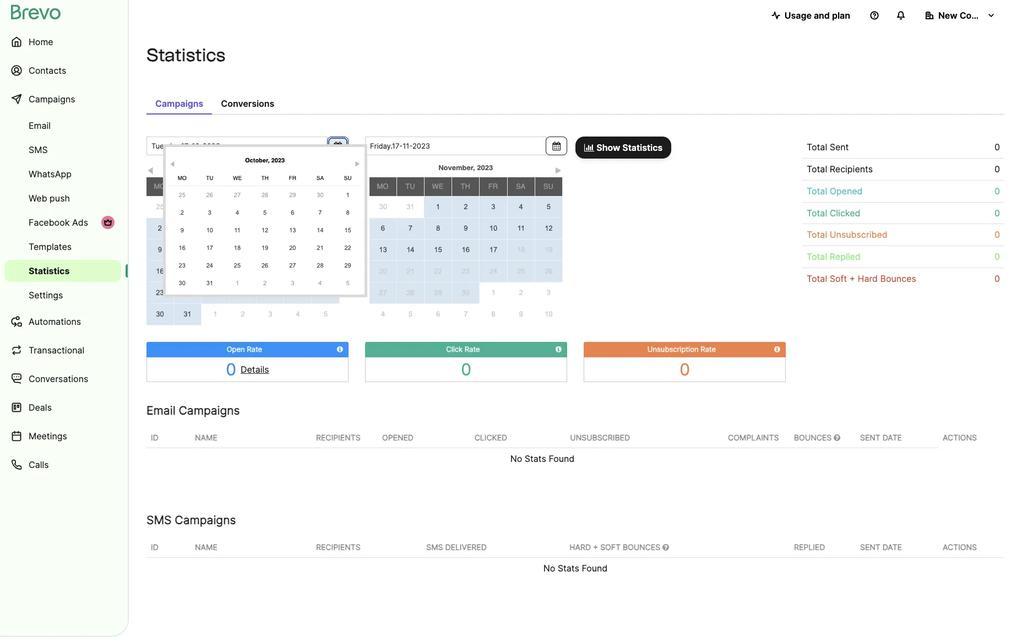 Task type: locate. For each thing, give the bounding box(es) containing it.
rate for unsubscription rate
[[701, 345, 716, 354]]

no stats found
[[510, 453, 575, 464], [543, 563, 608, 574]]

2023
[[271, 157, 285, 164], [477, 164, 493, 172]]

name down sms campaigns
[[195, 542, 217, 552]]

total for total sent
[[807, 142, 827, 153]]

1
[[346, 192, 349, 198], [436, 203, 440, 211], [236, 280, 239, 286], [492, 289, 496, 297], [213, 310, 217, 318]]

mo for 7
[[377, 182, 388, 191]]

total for total soft + hard bounces
[[807, 273, 827, 284]]

open rate
[[227, 345, 262, 354]]

0 vertical spatial no stats found
[[510, 453, 575, 464]]

2 info circle image from the left
[[556, 346, 562, 353]]

calendar image left the bar chart icon
[[552, 142, 561, 150]]

email campaigns
[[146, 403, 240, 417]]

1 horizontal spatial we
[[233, 175, 242, 181]]

fr down november, 2023 ▶
[[488, 182, 498, 191]]

1 horizontal spatial mo
[[178, 175, 187, 181]]

total down total sent
[[807, 163, 827, 174]]

id
[[151, 433, 158, 442], [151, 542, 158, 552]]

0 horizontal spatial rate
[[247, 345, 262, 354]]

sms inside 'link'
[[29, 144, 48, 155]]

2 vertical spatial statistics
[[29, 265, 70, 276]]

1 actions from the top
[[943, 433, 977, 442]]

total replied
[[807, 251, 861, 262]]

2 horizontal spatial 20
[[379, 267, 387, 275]]

sms for sms campaigns
[[146, 513, 172, 527]]

4 link
[[507, 197, 535, 218], [226, 205, 249, 220], [202, 218, 229, 239], [309, 275, 332, 291], [370, 304, 397, 325], [284, 304, 312, 325]]

31 for topmost 31 link
[[406, 203, 414, 211]]

▶ link for october, 2023 ▶
[[353, 157, 362, 167]]

we for 3
[[233, 175, 242, 181]]

1 rate from the left
[[247, 345, 262, 354]]

total for total opened
[[807, 185, 827, 196]]

0 vertical spatial id
[[151, 433, 158, 442]]

conversations link
[[4, 366, 121, 392]]

1 vertical spatial +
[[593, 542, 598, 552]]

2023 for october, 2023
[[271, 157, 285, 164]]

total left sent
[[807, 142, 827, 153]]

0 horizontal spatial 18
[[211, 267, 219, 275]]

▶ inside october, 2023 ▶
[[355, 161, 360, 167]]

+ down the "total replied"
[[849, 273, 855, 284]]

fr down october, 2023 link
[[265, 182, 275, 191]]

0 horizontal spatial replied
[[794, 542, 825, 552]]

rate
[[247, 345, 262, 354], [465, 345, 480, 354], [701, 345, 716, 354]]

th down october, 2023 link
[[261, 175, 269, 181]]

2 vertical spatial sms
[[426, 542, 443, 552]]

total up total clicked
[[807, 185, 827, 196]]

no for sms campaigns
[[543, 563, 555, 574]]

th down november, 2023 link on the top of page
[[461, 182, 470, 191]]

2023 inside october, 2023 ▶
[[271, 157, 285, 164]]

31 for 17 link corresponding to left ◀ link's 31 link
[[183, 310, 191, 318]]

2023 for november, 2023
[[477, 164, 493, 172]]

26 link
[[198, 187, 221, 203], [174, 197, 201, 218], [253, 258, 277, 273], [535, 261, 562, 282], [229, 283, 256, 303]]

31 link
[[397, 197, 424, 218], [198, 275, 221, 291], [174, 304, 201, 325]]

total soft + hard bounces
[[807, 273, 916, 284]]

9
[[464, 224, 468, 232], [180, 227, 184, 233], [158, 246, 162, 254], [519, 310, 523, 318]]

24
[[206, 262, 213, 269], [489, 267, 497, 275], [183, 289, 191, 297]]

0 horizontal spatial 2023
[[271, 157, 285, 164]]

total down the "total replied"
[[807, 273, 827, 284]]

statistics
[[146, 45, 225, 66], [622, 142, 663, 153], [29, 265, 70, 276]]

2 id from the top
[[151, 542, 158, 552]]

1 horizontal spatial stats
[[558, 563, 579, 574]]

2 link
[[452, 197, 479, 218], [171, 205, 194, 220], [146, 218, 173, 239], [253, 275, 277, 291], [507, 283, 535, 304], [229, 304, 257, 325]]

0 horizontal spatial 15
[[322, 246, 330, 254]]

click rate
[[446, 345, 480, 354]]

0 vertical spatial sent
[[860, 433, 880, 442]]

1 vertical spatial actions
[[943, 542, 977, 552]]

23
[[179, 262, 185, 269], [462, 267, 470, 275], [156, 289, 164, 297]]

0 horizontal spatial info circle image
[[337, 346, 343, 353]]

28
[[262, 192, 268, 198], [239, 203, 247, 211], [317, 262, 324, 269], [294, 289, 302, 297], [406, 289, 414, 297]]

▶ inside november, 2023 ▶
[[555, 167, 562, 175]]

8
[[346, 209, 349, 216], [324, 224, 328, 232], [436, 224, 440, 232], [491, 310, 495, 318]]

0 horizontal spatial mo
[[154, 182, 165, 191]]

2 sent from the top
[[860, 542, 880, 552]]

0
[[995, 142, 1000, 153], [995, 163, 1000, 174], [995, 185, 1000, 196], [995, 207, 1000, 218], [995, 229, 1000, 240], [995, 251, 1000, 262], [995, 273, 1000, 284], [226, 359, 236, 379], [461, 359, 471, 379], [680, 359, 690, 379]]

0 vertical spatial clicked
[[830, 207, 860, 218]]

1 vertical spatial recipients
[[316, 433, 360, 442]]

14
[[317, 227, 324, 233], [294, 246, 302, 254], [406, 246, 414, 254]]

1 vertical spatial 31
[[206, 280, 213, 286]]

email for email
[[29, 120, 51, 131]]

0 horizontal spatial su
[[320, 182, 330, 191]]

rate right unsubscription
[[701, 345, 716, 354]]

info circle image
[[337, 346, 343, 353], [556, 346, 562, 353], [774, 346, 780, 353]]

soft down the "total replied"
[[830, 273, 847, 284]]

clicked
[[830, 207, 860, 218], [475, 433, 507, 442]]

0 vertical spatial sms
[[29, 144, 48, 155]]

1 total from the top
[[807, 142, 827, 153]]

4 total from the top
[[807, 207, 827, 218]]

1 horizontal spatial campaigns link
[[146, 93, 212, 115]]

3 total from the top
[[807, 185, 827, 196]]

2023 right october,
[[271, 157, 285, 164]]

20 link
[[281, 240, 304, 256], [257, 261, 284, 282], [370, 261, 396, 282]]

delivered
[[445, 542, 487, 552]]

hard  + soft bounces
[[570, 542, 662, 552]]

2 vertical spatial recipients
[[316, 542, 360, 552]]

0 horizontal spatial ▶
[[355, 161, 360, 167]]

2 rate from the left
[[465, 345, 480, 354]]

th
[[261, 175, 269, 181], [238, 182, 247, 191], [461, 182, 470, 191]]

opened
[[830, 185, 863, 196], [382, 433, 414, 442]]

1 horizontal spatial info circle image
[[556, 346, 562, 353]]

sent date
[[860, 433, 902, 442], [860, 542, 902, 552]]

To text field
[[365, 137, 546, 155]]

facebook ads
[[29, 217, 88, 228]]

campaigns
[[29, 94, 75, 105], [155, 98, 203, 109], [179, 403, 240, 417], [175, 513, 236, 527]]

1 vertical spatial clicked
[[475, 433, 507, 442]]

1 horizontal spatial su
[[344, 175, 352, 181]]

0 vertical spatial stats
[[525, 453, 546, 464]]

found
[[549, 453, 575, 464], [582, 563, 608, 574]]

name down email campaigns
[[195, 433, 217, 442]]

usage
[[785, 10, 812, 21]]

1 horizontal spatial found
[[582, 563, 608, 574]]

id down email campaigns
[[151, 433, 158, 442]]

rate right click
[[465, 345, 480, 354]]

statistics inside button
[[622, 142, 663, 153]]

2 horizontal spatial 14
[[406, 246, 414, 254]]

0 horizontal spatial 24
[[183, 289, 191, 297]]

0 vertical spatial email
[[29, 120, 51, 131]]

2 horizontal spatial 19
[[545, 246, 553, 254]]

24 for right ◀ link
[[206, 262, 213, 269]]

22 link
[[336, 240, 359, 256], [312, 261, 339, 282], [425, 261, 452, 282]]

2 vertical spatial 31
[[183, 310, 191, 318]]

1 vertical spatial replied
[[794, 542, 825, 552]]

1 name from the top
[[195, 433, 217, 442]]

10
[[489, 224, 497, 232], [206, 227, 213, 233], [183, 246, 191, 254], [545, 310, 553, 318]]

deals
[[29, 402, 52, 413]]

email for email campaigns
[[146, 403, 175, 417]]

1 info circle image from the left
[[337, 346, 343, 353]]

2023 inside november, 2023 ▶
[[477, 164, 493, 172]]

6
[[291, 209, 294, 216], [268, 224, 272, 232], [381, 224, 385, 232], [436, 310, 440, 318]]

0 vertical spatial date
[[883, 433, 902, 442]]

meetings
[[29, 431, 67, 442]]

name for email campaigns
[[195, 433, 217, 442]]

fr
[[289, 175, 296, 181], [265, 182, 275, 191], [488, 182, 498, 191]]

10 link
[[480, 218, 507, 239], [198, 222, 221, 238], [174, 240, 201, 260], [535, 304, 563, 325]]

ads
[[72, 217, 88, 228]]

show statistics
[[594, 142, 663, 153]]

0 horizontal spatial +
[[593, 542, 598, 552]]

fr for 7
[[488, 182, 498, 191]]

recipients for email campaigns
[[316, 433, 360, 442]]

2 horizontal spatial 15
[[434, 246, 442, 254]]

29
[[289, 192, 296, 198], [266, 203, 274, 211], [344, 262, 351, 269], [322, 289, 330, 297], [434, 289, 442, 297]]

rate right open at the left bottom of page
[[247, 345, 262, 354]]

2 horizontal spatial rate
[[701, 345, 716, 354]]

0 vertical spatial 31 link
[[397, 197, 424, 218]]

0 horizontal spatial email
[[29, 120, 51, 131]]

1 vertical spatial stats
[[558, 563, 579, 574]]

19
[[262, 245, 268, 251], [545, 246, 553, 254], [239, 267, 247, 275]]

fr down october, 2023 ▶
[[289, 175, 296, 181]]

1 horizontal spatial 31
[[206, 280, 213, 286]]

0 vertical spatial opened
[[830, 185, 863, 196]]

1 horizontal spatial email
[[146, 403, 175, 417]]

total down the total unsubscribed
[[807, 251, 827, 262]]

17 link
[[480, 240, 507, 260], [198, 240, 221, 256], [174, 261, 201, 282]]

1 link
[[336, 187, 359, 203], [424, 197, 452, 218], [226, 275, 249, 291], [480, 283, 507, 304], [202, 304, 229, 325]]

rate for click rate
[[465, 345, 480, 354]]

calls
[[29, 459, 49, 470]]

automations
[[29, 316, 81, 327]]

1 horizontal spatial 14
[[317, 227, 324, 233]]

id down sms campaigns
[[151, 542, 158, 552]]

7 link
[[309, 205, 332, 220], [284, 218, 312, 239], [397, 218, 424, 239], [452, 304, 480, 325]]

5 total from the top
[[807, 229, 827, 240]]

home link
[[4, 29, 121, 55]]

0 horizontal spatial stats
[[525, 453, 546, 464]]

th down october,
[[238, 182, 247, 191]]

1 vertical spatial found
[[582, 563, 608, 574]]

2 horizontal spatial 17
[[489, 246, 497, 254]]

11 link
[[507, 218, 535, 239], [226, 222, 249, 238], [202, 240, 229, 260]]

7 total from the top
[[807, 273, 827, 284]]

soft left bounces
[[600, 542, 621, 552]]

0 vertical spatial sent date
[[860, 433, 902, 442]]

3 for 17 link corresponding to left ◀ link's 31 link
[[268, 310, 272, 318]]

12
[[545, 224, 553, 232], [262, 227, 268, 233], [239, 246, 247, 254]]

facebook ads link
[[4, 211, 121, 233]]

1 horizontal spatial tu
[[206, 175, 213, 181]]

sa for october, 2023
[[317, 175, 324, 181]]

2 calendar image from the left
[[552, 142, 561, 150]]

unsubscription
[[647, 345, 699, 354]]

8 link
[[336, 205, 359, 220], [312, 218, 339, 239], [425, 218, 452, 239], [480, 304, 507, 325]]

21 link
[[309, 240, 332, 256], [284, 261, 312, 282], [397, 261, 424, 282]]

1 horizontal spatial soft
[[830, 273, 847, 284]]

30
[[317, 192, 324, 198], [294, 203, 302, 211], [379, 203, 387, 211], [179, 280, 185, 286], [462, 289, 470, 297], [156, 310, 164, 318]]

facebook
[[29, 217, 70, 228]]

▶
[[355, 161, 360, 167], [555, 167, 562, 175]]

1 sent date from the top
[[860, 433, 902, 442]]

0 horizontal spatial fr
[[265, 182, 275, 191]]

no for email campaigns
[[510, 453, 522, 464]]

no stats found for email campaigns
[[510, 453, 575, 464]]

0 vertical spatial soft
[[830, 273, 847, 284]]

2 name from the top
[[195, 542, 217, 552]]

2023 right november,
[[477, 164, 493, 172]]

0 vertical spatial +
[[849, 273, 855, 284]]

1 horizontal spatial 16
[[179, 245, 185, 251]]

1 horizontal spatial 24
[[206, 262, 213, 269]]

0 vertical spatial name
[[195, 433, 217, 442]]

1 id from the top
[[151, 433, 158, 442]]

2 total from the top
[[807, 163, 827, 174]]

2 horizontal spatial mo
[[377, 182, 388, 191]]

6 total from the top
[[807, 251, 827, 262]]

3 rate from the left
[[701, 345, 716, 354]]

◀ link
[[168, 157, 177, 167], [146, 165, 155, 175]]

0 for total sent
[[995, 142, 1000, 153]]

▶ for november, 2023 ▶
[[555, 167, 562, 175]]

total down total clicked
[[807, 229, 827, 240]]

0 horizontal spatial calendar image
[[334, 142, 342, 150]]

+
[[849, 273, 855, 284], [593, 542, 598, 552]]

tu for 7
[[405, 182, 415, 191]]

0 horizontal spatial 19
[[239, 267, 247, 275]]

0 vertical spatial replied
[[830, 251, 861, 262]]

calendar image up october, 2023 ▶
[[334, 142, 342, 150]]

we
[[233, 175, 242, 181], [209, 182, 221, 191], [432, 182, 444, 191]]

left___rvooi image
[[104, 218, 112, 227]]

1 vertical spatial hard
[[570, 542, 591, 552]]

1 vertical spatial sent
[[860, 542, 880, 552]]

1 horizontal spatial th
[[261, 175, 269, 181]]

1 vertical spatial date
[[883, 542, 902, 552]]

calendar image
[[334, 142, 342, 150], [552, 142, 561, 150]]

18 link
[[507, 240, 535, 260], [226, 240, 249, 256], [202, 261, 229, 282]]

+ left bounces
[[593, 542, 598, 552]]

3 info circle image from the left
[[774, 346, 780, 353]]

name for sms campaigns
[[195, 542, 217, 552]]

stats for sms campaigns
[[558, 563, 579, 574]]

19 link
[[535, 240, 562, 260], [253, 240, 277, 256], [229, 261, 256, 282]]

25
[[179, 192, 185, 198], [156, 203, 164, 211], [234, 262, 241, 269], [517, 267, 525, 275], [211, 289, 219, 297]]

push
[[50, 193, 70, 204]]

sent
[[830, 142, 849, 153]]

transactional link
[[4, 337, 121, 363]]

total unsubscribed
[[807, 229, 888, 240]]

total for total replied
[[807, 251, 827, 262]]

2 horizontal spatial we
[[432, 182, 444, 191]]

2 horizontal spatial 12
[[545, 224, 553, 232]]

2 sent date from the top
[[860, 542, 902, 552]]

6 link
[[281, 205, 304, 220], [257, 218, 284, 239], [370, 218, 396, 239], [424, 304, 452, 325]]

bar chart image
[[584, 143, 594, 152]]

2 horizontal spatial 13
[[379, 246, 387, 254]]

17 link for right ◀ link
[[198, 240, 221, 256]]

1 calendar image from the left
[[334, 142, 342, 150]]

0 vertical spatial statistics
[[146, 45, 225, 66]]

2 horizontal spatial 23
[[462, 267, 470, 275]]

total down total opened at the right top
[[807, 207, 827, 218]]

15
[[344, 227, 351, 233], [322, 246, 330, 254], [434, 246, 442, 254]]

16
[[179, 245, 185, 251], [462, 246, 470, 254], [156, 267, 164, 275]]

▶ link
[[353, 157, 362, 167], [554, 165, 563, 175]]

and
[[814, 10, 830, 21]]

◀
[[170, 161, 175, 167], [147, 167, 154, 175]]

2 horizontal spatial sa
[[516, 182, 526, 191]]

sms delivered
[[426, 542, 487, 552]]

fr for 3
[[289, 175, 296, 181]]

1 vertical spatial bounces
[[794, 433, 834, 442]]

plan
[[832, 10, 850, 21]]

settings link
[[4, 284, 121, 306]]

1 horizontal spatial calendar image
[[552, 142, 561, 150]]

hard
[[858, 273, 878, 284], [570, 542, 591, 552]]



Task type: vqa. For each thing, say whether or not it's contained in the screenshot.
right CLICKED
yes



Task type: describe. For each thing, give the bounding box(es) containing it.
show
[[597, 142, 620, 153]]

statistics link
[[4, 260, 121, 282]]

new company button
[[916, 4, 1004, 26]]

web push link
[[4, 187, 121, 209]]

no stats found for sms campaigns
[[543, 563, 608, 574]]

3 for right ◀ link 17 link 31 link
[[291, 280, 294, 286]]

october, 2023 link
[[196, 154, 334, 167]]

▶ link for november, 2023 ▶
[[554, 165, 563, 175]]

0 horizontal spatial campaigns link
[[4, 86, 121, 112]]

tu for 3
[[206, 175, 213, 181]]

1 horizontal spatial ◀
[[170, 161, 175, 167]]

info circle image for open rate
[[337, 346, 343, 353]]

2 horizontal spatial 18
[[517, 246, 525, 254]]

details
[[241, 364, 269, 375]]

home
[[29, 36, 53, 47]]

total opened
[[807, 185, 863, 196]]

1 horizontal spatial 22
[[344, 245, 351, 251]]

mo for 3
[[178, 175, 187, 181]]

0 horizontal spatial 13
[[266, 246, 274, 254]]

november, 2023 ▶
[[438, 164, 562, 175]]

1 horizontal spatial 11
[[234, 227, 240, 233]]

recipients for sms campaigns
[[316, 542, 360, 552]]

we for 7
[[432, 182, 444, 191]]

deals link
[[4, 394, 121, 421]]

2 date from the top
[[883, 542, 902, 552]]

1 horizontal spatial unsubscribed
[[830, 229, 888, 240]]

0 horizontal spatial tu
[[182, 182, 192, 191]]

0 horizontal spatial sa
[[293, 182, 302, 191]]

1 horizontal spatial 23
[[179, 262, 185, 269]]

new
[[938, 10, 957, 21]]

found for email campaigns
[[549, 453, 575, 464]]

stats for email campaigns
[[525, 453, 546, 464]]

info circle image for click rate
[[556, 346, 562, 353]]

1 horizontal spatial 17
[[206, 245, 213, 251]]

0 horizontal spatial 23
[[156, 289, 164, 297]]

su for november, 2023 ▶
[[543, 182, 553, 191]]

total for total clicked
[[807, 207, 827, 218]]

1 horizontal spatial 13
[[289, 227, 296, 233]]

november,
[[438, 164, 475, 172]]

21 link for right ◀ link 17 link
[[309, 240, 332, 256]]

0 details
[[226, 359, 269, 379]]

1 horizontal spatial statistics
[[146, 45, 225, 66]]

14 for left ◀ link
[[294, 246, 302, 254]]

email link
[[4, 115, 121, 137]]

sms campaigns
[[146, 513, 236, 527]]

0 horizontal spatial 21
[[294, 267, 302, 275]]

new company
[[938, 10, 1000, 21]]

open
[[227, 345, 245, 354]]

▶ for october, 2023 ▶
[[355, 161, 360, 167]]

1 date from the top
[[883, 433, 902, 442]]

0 for total soft + hard bounces
[[995, 273, 1000, 284]]

0 horizontal spatial 20
[[266, 267, 274, 275]]

2 actions from the top
[[943, 542, 977, 552]]

0 for total unsubscribed
[[995, 229, 1000, 240]]

31 link for 17 link corresponding to left ◀ link
[[174, 304, 201, 325]]

web push
[[29, 193, 70, 204]]

0 vertical spatial bounces
[[880, 273, 916, 284]]

october, 2023 ▶
[[245, 157, 360, 167]]

0 horizontal spatial 16
[[156, 267, 164, 275]]

1 horizontal spatial 12
[[262, 227, 268, 233]]

found for sms campaigns
[[582, 563, 608, 574]]

company
[[960, 10, 1000, 21]]

web
[[29, 193, 47, 204]]

calls link
[[4, 452, 121, 478]]

1 horizontal spatial 15
[[344, 227, 351, 233]]

bounces
[[623, 542, 660, 552]]

0 horizontal spatial ◀ link
[[146, 165, 155, 175]]

0 horizontal spatial 17
[[183, 267, 191, 275]]

conversions link
[[212, 93, 283, 115]]

2 horizontal spatial 11
[[517, 224, 525, 232]]

sa for november, 2023
[[516, 182, 526, 191]]

1 horizontal spatial opened
[[830, 185, 863, 196]]

0 vertical spatial hard
[[858, 273, 878, 284]]

0 horizontal spatial statistics
[[29, 265, 70, 276]]

0 horizontal spatial ◀
[[147, 167, 154, 175]]

november, 2023 link
[[397, 161, 535, 175]]

sms link
[[4, 139, 121, 161]]

2 horizontal spatial 21
[[406, 267, 414, 275]]

3 for topmost 31 link
[[491, 203, 495, 211]]

total for total unsubscribed
[[807, 229, 827, 240]]

1 horizontal spatial 21
[[317, 245, 324, 251]]

2 horizontal spatial 24
[[489, 267, 497, 275]]

th for 7
[[461, 182, 470, 191]]

total for total recipients
[[807, 163, 827, 174]]

conversations
[[29, 373, 88, 384]]

id for sms campaigns
[[151, 542, 158, 552]]

whatsapp link
[[4, 163, 121, 185]]

0 horizontal spatial clicked
[[475, 433, 507, 442]]

1 horizontal spatial replied
[[830, 251, 861, 262]]

settings
[[29, 290, 63, 301]]

october,
[[245, 157, 270, 164]]

17 link for left ◀ link
[[174, 261, 201, 282]]

sms for sms delivered
[[426, 542, 443, 552]]

0 for total recipients
[[995, 163, 1000, 174]]

templates link
[[4, 236, 121, 258]]

24 for left ◀ link
[[183, 289, 191, 297]]

0 horizontal spatial 22
[[322, 267, 330, 275]]

31 link for right ◀ link 17 link
[[198, 275, 221, 291]]

31 for right ◀ link 17 link 31 link
[[206, 280, 213, 286]]

unsubscription rate
[[647, 345, 716, 354]]

0 horizontal spatial 12
[[239, 246, 247, 254]]

usage and plan
[[785, 10, 850, 21]]

rate for open rate
[[247, 345, 262, 354]]

usage and plan button
[[763, 4, 859, 26]]

0 horizontal spatial 11
[[211, 246, 219, 254]]

1 sent from the top
[[860, 433, 880, 442]]

meetings link
[[4, 423, 121, 449]]

1 horizontal spatial 18
[[234, 245, 241, 251]]

contacts
[[29, 65, 66, 76]]

0 for total opened
[[995, 185, 1000, 196]]

conversions
[[221, 98, 274, 109]]

click
[[446, 345, 463, 354]]

1 horizontal spatial +
[[849, 273, 855, 284]]

2 horizontal spatial 16
[[462, 246, 470, 254]]

1 horizontal spatial 20
[[289, 245, 296, 251]]

14 for right ◀ link
[[317, 227, 324, 233]]

0 for total replied
[[995, 251, 1000, 262]]

contacts link
[[4, 57, 121, 84]]

su for october, 2023 ▶
[[344, 175, 352, 181]]

th for 3
[[261, 175, 269, 181]]

From text field
[[146, 137, 328, 155]]

automations link
[[4, 308, 121, 335]]

total recipients
[[807, 163, 873, 174]]

1 vertical spatial unsubscribed
[[570, 433, 630, 442]]

1 horizontal spatial 19
[[262, 245, 268, 251]]

total clicked
[[807, 207, 860, 218]]

complaints
[[728, 433, 779, 442]]

0 horizontal spatial th
[[238, 182, 247, 191]]

0 horizontal spatial we
[[209, 182, 221, 191]]

templates
[[29, 241, 72, 252]]

0 vertical spatial recipients
[[830, 163, 873, 174]]

0 for total clicked
[[995, 207, 1000, 218]]

1 vertical spatial soft
[[600, 542, 621, 552]]

1 horizontal spatial ◀ link
[[168, 157, 177, 167]]

sms for sms
[[29, 144, 48, 155]]

21 link for 17 link corresponding to left ◀ link
[[284, 261, 312, 282]]

id for email campaigns
[[151, 433, 158, 442]]

2 horizontal spatial 22
[[434, 267, 442, 275]]

transactional
[[29, 345, 84, 356]]

total sent
[[807, 142, 849, 153]]

info circle image for unsubscription rate
[[774, 346, 780, 353]]

0 horizontal spatial opened
[[382, 433, 414, 442]]

show statistics button
[[575, 137, 671, 159]]

whatsapp
[[29, 169, 72, 180]]



